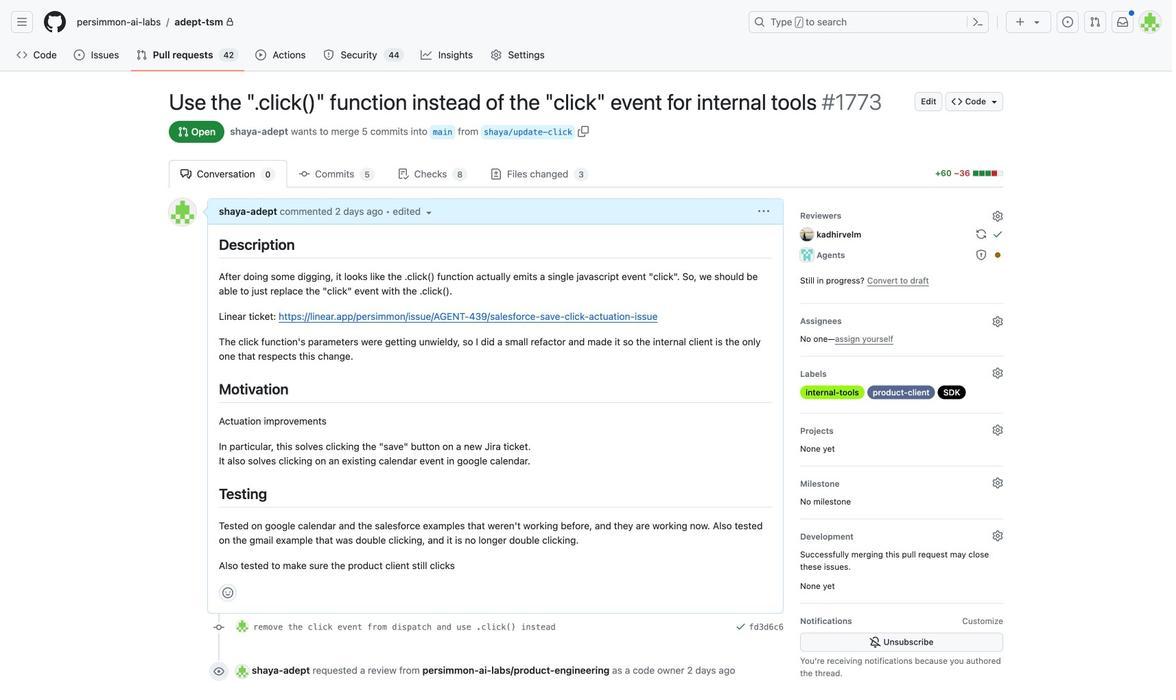 Task type: locate. For each thing, give the bounding box(es) containing it.
gear image inside select assignees element
[[993, 316, 1004, 327]]

dot fill image
[[993, 249, 1004, 260]]

issue opened image
[[1063, 16, 1074, 27], [74, 49, 85, 60]]

lock image
[[226, 18, 234, 26]]

file diff image
[[491, 169, 502, 180]]

1 vertical spatial triangle down image
[[424, 207, 435, 218]]

gear image
[[491, 49, 502, 60], [993, 211, 1004, 222], [993, 316, 1004, 327], [993, 425, 1004, 436], [993, 477, 1004, 488], [993, 530, 1004, 541]]

1 vertical spatial issue opened image
[[74, 49, 85, 60]]

gear image inside link issues "element"
[[993, 530, 1004, 541]]

@shaya adept image
[[235, 665, 249, 678]]

select reviewers element
[[801, 207, 1004, 292]]

gear image inside the select projects "element"
[[993, 425, 1004, 436]]

triangle down image
[[989, 96, 1000, 107], [424, 207, 435, 218]]

git commit image
[[214, 622, 225, 633]]

0 horizontal spatial issue opened image
[[74, 49, 85, 60]]

triangle down image
[[1032, 16, 1043, 27]]

plus image
[[1015, 16, 1026, 27]]

1 vertical spatial git pull request image
[[136, 49, 147, 60]]

notifications image
[[1118, 16, 1129, 27]]

gear image for select reviewers element
[[993, 211, 1004, 222]]

0 horizontal spatial git pull request image
[[136, 49, 147, 60]]

list
[[71, 11, 741, 33]]

play image
[[255, 49, 266, 60]]

0 vertical spatial git pull request image
[[1090, 16, 1101, 27]]

1 horizontal spatial issue opened image
[[1063, 16, 1074, 27]]

link issues element
[[801, 528, 1004, 592]]

0 vertical spatial triangle down image
[[989, 96, 1000, 107]]

issue opened image right triangle down icon
[[1063, 16, 1074, 27]]

pull request tabs element
[[169, 160, 929, 187]]

issue opened image right code icon
[[74, 49, 85, 60]]

sync image
[[976, 229, 987, 240]]

git pull request image
[[1090, 16, 1101, 27], [136, 49, 147, 60]]

comment discussion image
[[181, 169, 192, 180]]

0 vertical spatial issue opened image
[[1063, 16, 1074, 27]]

homepage image
[[44, 11, 66, 33]]

shield lock image
[[976, 249, 987, 260]]



Task type: describe. For each thing, give the bounding box(es) containing it.
add or remove reactions image
[[222, 587, 233, 598]]

gear image for the select projects "element"
[[993, 425, 1004, 436]]

graph image
[[421, 49, 432, 60]]

@persimmon ai labs/agents image
[[801, 248, 814, 262]]

status: open image
[[178, 126, 189, 137]]

select assignees element
[[801, 312, 1004, 345]]

code image
[[16, 49, 27, 60]]

bell slash image
[[870, 637, 881, 648]]

command palette image
[[973, 16, 984, 27]]

show options image
[[759, 206, 770, 217]]

gear image for select assignees element
[[993, 316, 1004, 327]]

add or remove reactions element
[[219, 584, 237, 602]]

git commit image
[[299, 169, 310, 180]]

@kadhirvelm image
[[801, 227, 814, 241]]

1 horizontal spatial triangle down image
[[989, 96, 1000, 107]]

@shaya adept image
[[235, 619, 249, 633]]

copy image
[[578, 126, 589, 137]]

eye image
[[214, 666, 225, 677]]

gear image for link issues "element"
[[993, 530, 1004, 541]]

8 / 8 checks ok image
[[736, 621, 747, 632]]

check image
[[993, 229, 1004, 240]]

1 horizontal spatial git pull request image
[[1090, 16, 1101, 27]]

issue opened image for the left git pull request icon
[[74, 49, 85, 60]]

issue opened image for rightmost git pull request icon
[[1063, 16, 1074, 27]]

checklist image
[[398, 169, 409, 180]]

shield image
[[323, 49, 334, 60]]

select projects element
[[801, 422, 1004, 455]]

gear image
[[993, 368, 1004, 379]]

shaya adept image
[[169, 198, 196, 226]]

0 horizontal spatial triangle down image
[[424, 207, 435, 218]]

code image
[[952, 96, 963, 107]]



Task type: vqa. For each thing, say whether or not it's contained in the screenshot.
square
no



